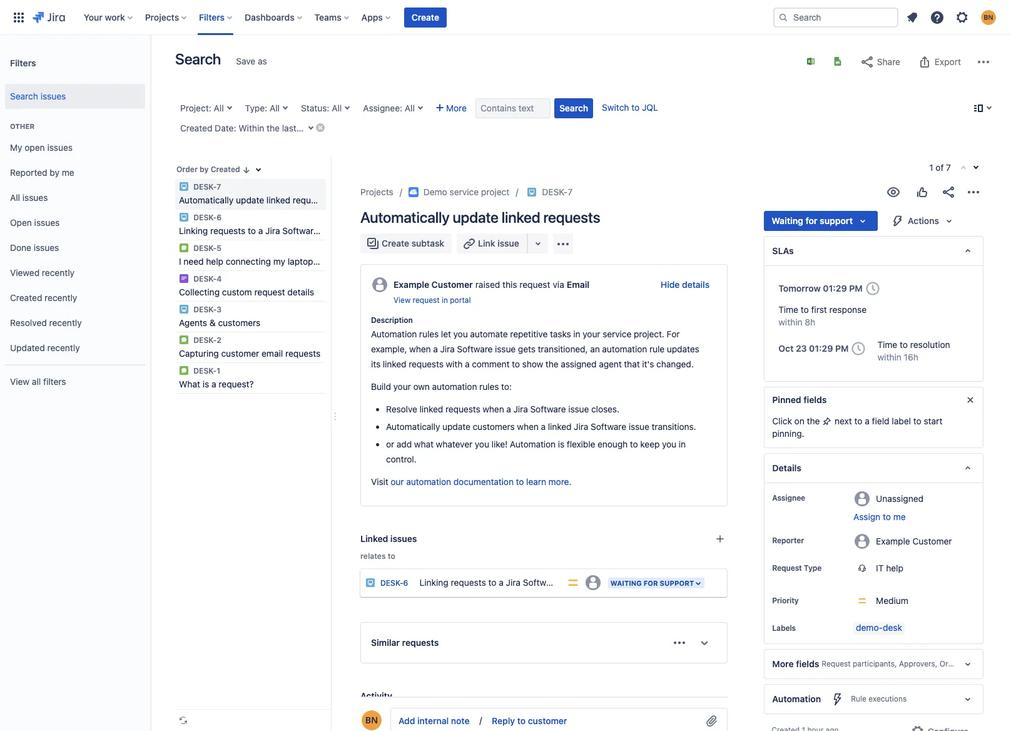 Task type: locate. For each thing, give the bounding box(es) containing it.
it help image
[[179, 182, 189, 192], [527, 187, 537, 197], [179, 212, 189, 222], [179, 304, 189, 314]]

for
[[806, 215, 818, 226], [644, 579, 658, 587]]

1 horizontal spatial linking requests to a jira software issue
[[420, 577, 583, 588]]

2 service request image from the top
[[179, 366, 189, 376]]

all for project: all
[[214, 103, 224, 113]]

unassigned
[[877, 493, 924, 504]]

the left last in the top left of the page
[[267, 123, 280, 133]]

request down the my
[[254, 287, 285, 297]]

to inside time to resolution within 16h
[[900, 339, 908, 350]]

desk- up need
[[194, 244, 217, 253]]

1 vertical spatial create
[[382, 238, 410, 249]]

more
[[446, 103, 467, 113], [773, 659, 794, 669]]

history
[[477, 708, 507, 719]]

1 vertical spatial support
[[660, 579, 694, 587]]

desk- up what is a request?
[[194, 366, 217, 376]]

assignee:
[[363, 103, 403, 113]]

viewed
[[10, 267, 40, 278]]

automation inside automation rules let you automate repetitive tasks in your service project. for example, when a jira software issue gets transitioned, an automation rule updates its linked requests with a comment to show the assigned agent that it's changed.
[[371, 329, 417, 339]]

service request image
[[179, 243, 189, 253], [179, 366, 189, 376]]

recently up created recently
[[42, 267, 75, 278]]

jira
[[266, 225, 280, 236], [440, 344, 455, 354], [514, 404, 528, 415], [574, 421, 589, 432], [506, 577, 521, 588]]

by for reported
[[50, 167, 60, 178]]

Search issues using keywords text field
[[476, 98, 551, 118]]

0 vertical spatial clockicon image
[[863, 279, 883, 299]]

1 horizontal spatial within
[[878, 352, 902, 363]]

in down transitions.
[[679, 439, 686, 450]]

details down laptop
[[288, 287, 314, 297]]

when up or add what whatever you like! automation is flexible enough to keep you in control.
[[517, 421, 539, 432]]

0 vertical spatial fields
[[804, 394, 827, 405]]

customers
[[218, 317, 261, 328], [473, 421, 515, 432]]

1 horizontal spatial in
[[574, 329, 581, 339]]

is down desk-1
[[203, 379, 209, 389]]

issues up the my open issues at top left
[[41, 91, 66, 101]]

service right demo
[[450, 187, 479, 197]]

your left 'own'
[[394, 381, 411, 392]]

created left small icon
[[211, 165, 240, 174]]

software inside 'link'
[[523, 577, 559, 588]]

projects inside dropdown button
[[145, 12, 179, 22]]

6 up 5
[[217, 213, 222, 222]]

issues right open
[[34, 217, 60, 228]]

rules left to:
[[480, 381, 499, 392]]

automation down the automatically update customers when a linked jira software issue transitions.
[[510, 439, 556, 450]]

search left switch
[[560, 103, 589, 113]]

1 vertical spatial service
[[603, 329, 632, 339]]

desk- for automatically update linked requests
[[194, 182, 217, 192]]

service request image for what
[[179, 366, 189, 376]]

4
[[299, 123, 305, 133], [217, 274, 222, 284]]

recently for updated recently
[[47, 342, 80, 353]]

2 horizontal spatial in
[[679, 439, 686, 450]]

approvals button
[[565, 706, 614, 721]]

weeks,
[[307, 123, 335, 133]]

in inside view request in portal link
[[442, 296, 448, 305]]

automation down with
[[432, 381, 477, 392]]

create right apps dropdown button
[[412, 12, 440, 22]]

help down 5
[[206, 256, 224, 267]]

created down viewed
[[10, 292, 42, 303]]

1 vertical spatial linking requests to a jira software issue
[[420, 577, 583, 588]]

1 left the of
[[930, 162, 934, 173]]

create inside primary 'element'
[[412, 12, 440, 22]]

Search field
[[774, 7, 899, 27]]

software left priority: medium icon
[[523, 577, 559, 588]]

more inside dropdown button
[[446, 103, 467, 113]]

newest first button
[[651, 706, 728, 721]]

0 horizontal spatial when
[[410, 344, 431, 354]]

view
[[394, 296, 411, 305], [10, 376, 30, 387]]

jira down let
[[440, 344, 455, 354]]

7 up add app image
[[568, 187, 573, 197]]

projects left demo service project image
[[361, 187, 394, 197]]

1 service request image from the top
[[179, 243, 189, 253]]

2 vertical spatial update
[[443, 421, 471, 432]]

details element
[[765, 453, 984, 483]]

desk- for collecting custom request details
[[194, 274, 217, 284]]

1 vertical spatial waiting for support button
[[607, 577, 706, 590]]

1 vertical spatial within
[[878, 352, 902, 363]]

vote options: no one has voted for this issue yet. image
[[915, 185, 930, 200]]

when down to:
[[483, 404, 504, 415]]

help right it
[[887, 563, 904, 574]]

1 vertical spatial desk-6
[[381, 579, 409, 588]]

1 horizontal spatial is
[[558, 439, 565, 450]]

me inside other group
[[62, 167, 74, 178]]

issues
[[41, 91, 66, 101], [47, 142, 73, 153], [22, 192, 48, 203], [34, 217, 60, 228], [34, 242, 59, 253], [391, 533, 417, 544]]

linked issues
[[361, 533, 417, 544]]

1 vertical spatial automation
[[510, 439, 556, 450]]

add attachment image
[[705, 714, 720, 729]]

jira inside automation rules let you automate repetitive tasks in your service project. for example, when a jira software issue gets transitioned, an automation rule updates its linked requests with a comment to show the assigned agent that it's changed.
[[440, 344, 455, 354]]

1 vertical spatial first
[[692, 708, 708, 719]]

updates
[[667, 344, 700, 354]]

demo-desk link
[[854, 622, 905, 635]]

search up the other
[[10, 91, 38, 101]]

filters inside popup button
[[199, 12, 225, 22]]

it help image up i
[[179, 212, 189, 222]]

0 vertical spatial created
[[180, 123, 213, 133]]

to inside 'link'
[[489, 577, 497, 588]]

1 horizontal spatial automation
[[510, 439, 556, 450]]

customer
[[221, 348, 259, 359], [528, 716, 568, 727]]

7 down order by created link
[[217, 182, 221, 192]]

1 horizontal spatial help
[[887, 563, 904, 574]]

fields for pinned fields
[[804, 394, 827, 405]]

as
[[258, 56, 267, 66]]

desk- up capturing on the top
[[194, 336, 217, 345]]

01:29 up "response"
[[824, 283, 848, 294]]

0 vertical spatial me
[[62, 167, 74, 178]]

0 horizontal spatial more
[[446, 103, 467, 113]]

the inside automation rules let you automate repetitive tasks in your service project. for example, when a jira software issue gets transitioned, an automation rule updates its linked requests with a comment to show the assigned agent that it's changed.
[[546, 359, 559, 369]]

pm up "response"
[[850, 283, 863, 294]]

it help image down order
[[179, 182, 189, 192]]

in right tasks
[[574, 329, 581, 339]]

me for reported by me
[[62, 167, 74, 178]]

newest first image
[[711, 709, 721, 719]]

view up description
[[394, 296, 411, 305]]

0 horizontal spatial waiting
[[611, 579, 642, 587]]

1 vertical spatial customer
[[528, 716, 568, 727]]

link web pages and more image
[[531, 236, 546, 251]]

first
[[812, 304, 828, 315], [692, 708, 708, 719]]

rules left let
[[419, 329, 439, 339]]

1 horizontal spatial support
[[820, 215, 853, 226]]

your inside automation rules let you automate repetitive tasks in your service project. for example, when a jira software issue gets transitioned, an automation rule updates its linked requests with a comment to show the assigned agent that it's changed.
[[583, 329, 601, 339]]

desk-2
[[192, 336, 222, 345]]

issues for linked issues
[[391, 533, 417, 544]]

0 horizontal spatial service
[[450, 187, 479, 197]]

more down labels
[[773, 659, 794, 669]]

jira image
[[33, 10, 65, 25], [33, 10, 65, 25]]

issues inside group
[[41, 91, 66, 101]]

0 vertical spatial customers
[[218, 317, 261, 328]]

0 vertical spatial time
[[779, 304, 799, 315]]

2 horizontal spatial 7
[[947, 162, 952, 173]]

1 horizontal spatial service
[[603, 329, 632, 339]]

in left the portal
[[442, 296, 448, 305]]

0 horizontal spatial time
[[779, 304, 799, 315]]

menu bar
[[390, 706, 616, 721]]

1 horizontal spatial projects
[[361, 187, 394, 197]]

when for update
[[517, 421, 539, 432]]

automation inside or add what whatever you like! automation is flexible enough to keep you in control.
[[510, 439, 556, 450]]

linking
[[179, 225, 208, 236], [420, 577, 449, 588]]

linked up "link web pages and more" 'image'
[[502, 208, 541, 226]]

1 vertical spatial waiting
[[611, 579, 642, 587]]

banner
[[0, 0, 1012, 35]]

field
[[873, 416, 890, 426]]

2 vertical spatial in
[[679, 439, 686, 450]]

by
[[200, 165, 209, 174], [50, 167, 60, 178]]

created date: within the last 4 weeks, 2 days
[[180, 123, 364, 133]]

automation for automation
[[773, 694, 821, 704]]

update
[[236, 195, 264, 205], [453, 208, 499, 226], [443, 421, 471, 432]]

settings image
[[955, 10, 970, 25]]

order
[[177, 165, 198, 174]]

service up agent
[[603, 329, 632, 339]]

request left via
[[520, 279, 551, 290]]

1 up what is a request?
[[217, 366, 221, 376]]

0 horizontal spatial view
[[10, 376, 30, 387]]

service request image up i
[[179, 243, 189, 253]]

open in google sheets image
[[833, 56, 843, 66]]

0 horizontal spatial linking
[[179, 225, 208, 236]]

7 right the of
[[947, 162, 952, 173]]

1 vertical spatial automatically
[[361, 208, 450, 226]]

automation up that
[[603, 344, 648, 354]]

time to first response within 8h
[[779, 304, 867, 327]]

export button
[[912, 52, 968, 72]]

customer for example customer raised this request via email
[[432, 279, 473, 290]]

first inside newest first button
[[692, 708, 708, 719]]

1 horizontal spatial by
[[200, 165, 209, 174]]

customer inside button
[[528, 716, 568, 727]]

desk-6 link
[[381, 579, 409, 588]]

customer for example customer
[[913, 536, 953, 546]]

desk-6 right the issue type: it help icon
[[381, 579, 409, 588]]

automation down description
[[371, 329, 417, 339]]

linked inside automation rules let you automate repetitive tasks in your service project. for example, when a jira software issue gets transitioned, an automation rule updates its linked requests with a comment to show the assigned agent that it's changed.
[[383, 359, 407, 369]]

learn
[[527, 476, 547, 487]]

demo-
[[857, 622, 883, 633]]

desk-1
[[192, 366, 221, 376]]

details right hide
[[683, 279, 710, 290]]

details
[[773, 463, 802, 473]]

0 horizontal spatial linking requests to a jira software issue
[[179, 225, 342, 236]]

within left 8h
[[779, 317, 803, 327]]

watch options: you are not watching this issue, 0 people watching image
[[887, 185, 902, 200]]

all up the date:
[[214, 103, 224, 113]]

linking requests to a jira software issue link
[[415, 570, 583, 595]]

me down my open issues link
[[62, 167, 74, 178]]

waiting up slas at top
[[772, 215, 804, 226]]

0 vertical spatial desk-6
[[192, 213, 222, 222]]

show:
[[361, 708, 385, 719]]

1 vertical spatial 3
[[217, 305, 222, 314]]

filters right projects dropdown button
[[199, 12, 225, 22]]

0 vertical spatial 1
[[930, 162, 934, 173]]

it's
[[643, 359, 655, 369]]

customers right &
[[218, 317, 261, 328]]

1 vertical spatial fields
[[796, 659, 820, 669]]

created down project:
[[180, 123, 213, 133]]

time inside time to resolution within 16h
[[878, 339, 898, 350]]

my
[[273, 256, 286, 267]]

you down transitions.
[[662, 439, 677, 450]]

0 vertical spatial within
[[779, 317, 803, 327]]

time inside time to first response within 8h
[[779, 304, 799, 315]]

click
[[773, 416, 793, 426]]

within left 16h on the right top of page
[[878, 352, 902, 363]]

automatically up create subtask button
[[361, 208, 450, 226]]

0 horizontal spatial filters
[[10, 57, 36, 68]]

when right example,
[[410, 344, 431, 354]]

1 horizontal spatial waiting
[[772, 215, 804, 226]]

fields for more fields
[[796, 659, 820, 669]]

0 horizontal spatial within
[[779, 317, 803, 327]]

recently for viewed recently
[[42, 267, 75, 278]]

3 right level
[[362, 256, 368, 267]]

my
[[10, 142, 22, 153]]

is left flexible
[[558, 439, 565, 450]]

search inside search "button"
[[560, 103, 589, 113]]

all
[[214, 103, 224, 113], [270, 103, 280, 113], [332, 103, 342, 113], [405, 103, 415, 113], [10, 192, 20, 203], [397, 708, 407, 719]]

appswitcher icon image
[[11, 10, 26, 25]]

automation element
[[765, 684, 984, 714]]

status:
[[301, 103, 330, 113]]

oct 23 01:29 pm
[[779, 343, 849, 354]]

when inside automation rules let you automate repetitive tasks in your service project. for example, when a jira software issue gets transitioned, an automation rule updates its linked requests with a comment to show the assigned agent that it's changed.
[[410, 344, 431, 354]]

1 vertical spatial automation
[[432, 381, 477, 392]]

slas element
[[765, 236, 984, 266]]

created for created date: within the last 4 weeks, 2 days
[[180, 123, 213, 133]]

request type
[[773, 564, 822, 573]]

fields
[[804, 394, 827, 405], [796, 659, 820, 669]]

0 vertical spatial example
[[394, 279, 430, 290]]

search for search "button"
[[560, 103, 589, 113]]

to inside or add what whatever you like! automation is flexible enough to keep you in control.
[[630, 439, 638, 450]]

my open issues link
[[5, 135, 145, 160]]

a
[[258, 225, 263, 236], [433, 344, 438, 354], [465, 359, 470, 369], [212, 379, 216, 389], [507, 404, 511, 415], [865, 416, 870, 426], [541, 421, 546, 432], [499, 577, 504, 588]]

first up 8h
[[812, 304, 828, 315]]

what
[[179, 379, 200, 389]]

share image
[[942, 185, 957, 200]]

changed.
[[657, 359, 694, 369]]

1 horizontal spatial filters
[[199, 12, 225, 22]]

project.
[[634, 329, 665, 339]]

1 horizontal spatial your
[[583, 329, 601, 339]]

all right assignee:
[[405, 103, 415, 113]]

tasks
[[550, 329, 571, 339]]

0 vertical spatial pm
[[850, 283, 863, 294]]

issue inside automation rules let you automate repetitive tasks in your service project. for example, when a jira software issue gets transitioned, an automation rule updates its linked requests with a comment to show the assigned agent that it's changed.
[[495, 344, 516, 354]]

is
[[203, 379, 209, 389], [558, 439, 565, 450]]

0 vertical spatial view
[[394, 296, 411, 305]]

automation
[[371, 329, 417, 339], [510, 439, 556, 450], [773, 694, 821, 704]]

1 vertical spatial linking
[[420, 577, 449, 588]]

4 right last in the top left of the page
[[299, 123, 305, 133]]

0 horizontal spatial support
[[660, 579, 694, 587]]

resolve
[[386, 404, 418, 415]]

this
[[503, 279, 518, 290]]

&
[[210, 317, 216, 328]]

your
[[583, 329, 601, 339], [394, 381, 411, 392]]

example up it help at the right bottom of page
[[877, 536, 911, 546]]

created inside other group
[[10, 292, 42, 303]]

within inside time to resolution within 16h
[[878, 352, 902, 363]]

desk- up desk-5
[[194, 213, 217, 222]]

requests inside 'link'
[[451, 577, 486, 588]]

fields up the 'on'
[[804, 394, 827, 405]]

first left newest first icon
[[692, 708, 708, 719]]

primary element
[[8, 0, 774, 35]]

1 horizontal spatial me
[[894, 512, 906, 522]]

jira up the automatically update customers when a linked jira software issue transitions.
[[514, 404, 528, 415]]

sidebar navigation image
[[136, 50, 164, 75]]

0 horizontal spatial customers
[[218, 317, 261, 328]]

2 horizontal spatial search
[[560, 103, 589, 113]]

me inside button
[[894, 512, 906, 522]]

2 horizontal spatial request
[[520, 279, 551, 290]]

desk- right the issue type: it help icon
[[381, 579, 404, 588]]

what is a request?
[[179, 379, 254, 389]]

2 vertical spatial created
[[10, 292, 42, 303]]

linking requests to a jira software issue inside 'link'
[[420, 577, 583, 588]]

next to a field label to start pinning.
[[773, 416, 943, 439]]

3
[[362, 256, 368, 267], [217, 305, 222, 314]]

time up "within 16h" button
[[878, 339, 898, 350]]

customers for update
[[473, 421, 515, 432]]

create button
[[404, 7, 447, 27]]

within 16h button
[[878, 351, 919, 364]]

resolved recently link
[[5, 311, 145, 336]]

clockicon image for oct 23 01:29 pm
[[849, 339, 869, 359]]

automatically down order by created
[[179, 195, 234, 205]]

show image
[[695, 633, 715, 653]]

0 vertical spatial for
[[806, 215, 818, 226]]

clockicon image up "response"
[[863, 279, 883, 299]]

0 horizontal spatial help
[[206, 256, 224, 267]]

time for time to first response within 8h
[[779, 304, 799, 315]]

by inside other group
[[50, 167, 60, 178]]

you
[[454, 329, 468, 339], [475, 439, 490, 450], [662, 439, 677, 450]]

recently for resolved recently
[[49, 317, 82, 328]]

1 vertical spatial is
[[558, 439, 565, 450]]

rule
[[650, 344, 665, 354]]

the down the transitioned,
[[546, 359, 559, 369]]

customer down assign to me button
[[913, 536, 953, 546]]

requests
[[293, 195, 328, 205], [544, 208, 601, 226], [210, 225, 246, 236], [286, 348, 321, 359], [409, 359, 444, 369], [446, 404, 481, 415], [451, 577, 486, 588], [402, 637, 439, 648]]

3 up agents & customers
[[217, 305, 222, 314]]

all up open
[[10, 192, 20, 203]]

0 horizontal spatial 7
[[217, 182, 221, 192]]

recently down created recently link
[[49, 317, 82, 328]]

all inside other group
[[10, 192, 20, 203]]

that
[[624, 359, 640, 369]]

0 horizontal spatial automation
[[371, 329, 417, 339]]

service
[[450, 187, 479, 197], [603, 329, 632, 339]]

1 horizontal spatial 4
[[299, 123, 305, 133]]

0 horizontal spatial me
[[62, 167, 74, 178]]

search inside search issues link
[[10, 91, 38, 101]]

you right let
[[454, 329, 468, 339]]

0 vertical spatial automatically update linked requests
[[179, 195, 328, 205]]

1 vertical spatial in
[[574, 329, 581, 339]]

0 vertical spatial linking requests to a jira software issue
[[179, 225, 342, 236]]

1 vertical spatial filters
[[10, 57, 36, 68]]

link issue button
[[457, 234, 528, 254]]

1 horizontal spatial automatically update linked requests
[[361, 208, 601, 226]]

remove criteria image
[[316, 123, 326, 133]]

0 vertical spatial your
[[583, 329, 601, 339]]

all right show:
[[397, 708, 407, 719]]

desk- down order by created
[[194, 182, 217, 192]]

issue inside 'link'
[[562, 577, 583, 588]]

desk- for agents & customers
[[194, 305, 217, 314]]

issues right linked
[[391, 533, 417, 544]]

by right order
[[200, 165, 209, 174]]

0 vertical spatial support
[[820, 215, 853, 226]]

0 vertical spatial 2
[[337, 123, 342, 133]]

0 vertical spatial service
[[450, 187, 479, 197]]

create for create subtask
[[382, 238, 410, 249]]

add app image
[[556, 236, 571, 251]]

service request image for i
[[179, 243, 189, 253]]

0 vertical spatial linking
[[179, 225, 208, 236]]

projects link
[[361, 185, 394, 200]]

response
[[830, 304, 867, 315]]

example up view request in portal
[[394, 279, 430, 290]]

clockicon image
[[863, 279, 883, 299], [849, 339, 869, 359]]

reply to customer button
[[485, 712, 575, 731]]

help
[[206, 256, 224, 267], [887, 563, 904, 574]]

desk- for linking requests to a jira software issue
[[194, 213, 217, 222]]

0 horizontal spatial 1
[[217, 366, 221, 376]]

fields down labels
[[796, 659, 820, 669]]

not available - this is the first issue image
[[959, 163, 969, 173]]

0 vertical spatial automation
[[371, 329, 417, 339]]

linking up desk-5
[[179, 225, 208, 236]]

menu bar containing all
[[390, 706, 616, 721]]

projects for projects dropdown button
[[145, 12, 179, 22]]

demo service project image
[[409, 187, 419, 197]]

let
[[441, 329, 451, 339]]

search
[[175, 50, 221, 68], [10, 91, 38, 101], [560, 103, 589, 113]]

resolved
[[10, 317, 47, 328]]

teams
[[315, 12, 342, 22]]

1 vertical spatial 2
[[217, 336, 222, 345]]

customers up like!
[[473, 421, 515, 432]]

your up an
[[583, 329, 601, 339]]

description
[[371, 316, 413, 325]]

like!
[[492, 439, 508, 450]]

0 vertical spatial automation
[[603, 344, 648, 354]]

recently down resolved recently link
[[47, 342, 80, 353]]

example for example customer
[[877, 536, 911, 546]]

0 vertical spatial search
[[175, 50, 221, 68]]

1 vertical spatial 6
[[404, 579, 409, 588]]

desk- for capturing customer email requests
[[194, 336, 217, 345]]

created recently link
[[5, 286, 145, 311]]

when for linked
[[483, 404, 504, 415]]

issues for open issues
[[34, 217, 60, 228]]

1 horizontal spatial for
[[806, 215, 818, 226]]

it help image for linking requests to a jira software issue
[[179, 212, 189, 222]]

switch to jql link
[[602, 102, 659, 113]]



Task type: describe. For each thing, give the bounding box(es) containing it.
0 horizontal spatial customer
[[221, 348, 259, 359]]

desk-5
[[192, 244, 222, 253]]

reported
[[10, 167, 47, 178]]

software inside automation rules let you automate repetitive tasks in your service project. for example, when a jira software issue gets transitioned, an automation rule updates its linked requests with a comment to show the assigned agent that it's changed.
[[457, 344, 493, 354]]

automation inside automation rules let you automate repetitive tasks in your service project. for example, when a jira software issue gets transitioned, an automation rule updates its linked requests with a comment to show the assigned agent that it's changed.
[[603, 344, 648, 354]]

collecting
[[179, 287, 220, 297]]

more fields element
[[765, 649, 984, 679]]

open in microsoft excel image
[[806, 56, 816, 66]]

priority: medium image
[[567, 577, 580, 589]]

0 horizontal spatial details
[[288, 287, 314, 297]]

issues for search issues
[[41, 91, 66, 101]]

1 horizontal spatial 6
[[404, 579, 409, 588]]

1 vertical spatial rules
[[480, 381, 499, 392]]

add internal note button
[[391, 712, 477, 731]]

all for status: all
[[332, 103, 342, 113]]

software up laptop
[[283, 225, 319, 236]]

hide message image
[[964, 393, 979, 408]]

your profile and settings image
[[982, 10, 997, 25]]

add internal note
[[399, 716, 470, 727]]

desk- inside desk-7 link
[[542, 187, 568, 197]]

created for created recently
[[10, 292, 42, 303]]

0 horizontal spatial desk-7
[[192, 182, 221, 192]]

assignee: all
[[363, 103, 415, 113]]

desk- for i need help connecting my laptop to the level 3 printer
[[194, 244, 217, 253]]

projects for projects link
[[361, 187, 394, 197]]

1 horizontal spatial waiting for support button
[[765, 211, 879, 231]]

23
[[796, 343, 807, 354]]

agents
[[179, 317, 207, 328]]

own
[[414, 381, 430, 392]]

0 horizontal spatial 3
[[217, 305, 222, 314]]

automatically update customers when a linked jira software issue transitions.
[[386, 421, 697, 432]]

within
[[239, 123, 264, 133]]

search for search issues
[[10, 91, 38, 101]]

the right the 'on'
[[807, 416, 821, 426]]

next issue 'desk-6' ( type 'j' ) image
[[972, 163, 982, 173]]

all for type: all
[[270, 103, 280, 113]]

the left level
[[326, 256, 339, 267]]

reply
[[492, 716, 515, 727]]

service inside automation rules let you automate repetitive tasks in your service project. for example, when a jira software issue gets transitioned, an automation rule updates its linked requests with a comment to show the assigned agent that it's changed.
[[603, 329, 632, 339]]

1 vertical spatial waiting for support
[[611, 579, 694, 587]]

keep
[[641, 439, 660, 450]]

1 vertical spatial created
[[211, 165, 240, 174]]

via
[[553, 279, 565, 290]]

agents & customers
[[179, 317, 261, 328]]

switch
[[602, 102, 630, 113]]

request?
[[219, 379, 254, 389]]

example customer raised this request via email
[[394, 279, 590, 290]]

create for create
[[412, 12, 440, 22]]

reporter pin to top. only you can see pinned fields. image
[[807, 536, 817, 546]]

issues for all issues
[[22, 192, 48, 203]]

by for order
[[200, 165, 209, 174]]

issues right the open
[[47, 142, 73, 153]]

level
[[342, 256, 360, 267]]

1 horizontal spatial request
[[413, 296, 440, 305]]

actions image
[[967, 185, 982, 200]]

type: all
[[245, 103, 280, 113]]

jira up the my
[[266, 225, 280, 236]]

first inside time to first response within 8h
[[812, 304, 828, 315]]

in inside automation rules let you automate repetitive tasks in your service project. for example, when a jira software issue gets transitioned, an automation rule updates its linked requests with a comment to show the assigned agent that it's changed.
[[574, 329, 581, 339]]

view for view request in portal
[[394, 296, 411, 305]]

to inside time to first response within 8h
[[801, 304, 809, 315]]

more button
[[431, 98, 472, 118]]

recently for created recently
[[45, 292, 77, 303]]

linked up flexible
[[548, 421, 572, 432]]

linked up the my
[[267, 195, 291, 205]]

to:
[[502, 381, 512, 392]]

jira up flexible
[[574, 421, 589, 432]]

1 vertical spatial for
[[644, 579, 658, 587]]

view all filters
[[10, 376, 66, 387]]

1 vertical spatial update
[[453, 208, 499, 226]]

open
[[10, 217, 32, 228]]

linked down 'own'
[[420, 404, 443, 415]]

notifications image
[[905, 10, 920, 25]]

1 horizontal spatial waiting for support
[[772, 215, 853, 226]]

relates
[[361, 552, 386, 561]]

comments
[[420, 708, 465, 719]]

more for more fields
[[773, 659, 794, 669]]

clockicon image for tomorrow 01:29 pm
[[863, 279, 883, 299]]

dashboards
[[245, 12, 295, 22]]

1 horizontal spatial you
[[475, 439, 490, 450]]

a inside 'next to a field label to start pinning.'
[[865, 416, 870, 426]]

.
[[569, 476, 572, 487]]

you inside automation rules let you automate repetitive tasks in your service project. for example, when a jira software issue gets transitioned, an automation rule updates its linked requests with a comment to show the assigned agent that it's changed.
[[454, 329, 468, 339]]

2 vertical spatial automation
[[406, 476, 451, 487]]

customers for &
[[218, 317, 261, 328]]

link an issue image
[[716, 534, 726, 544]]

software down closes.
[[591, 421, 627, 432]]

software up the automatically update customers when a linked jira software issue transitions.
[[531, 404, 566, 415]]

email
[[567, 279, 590, 290]]

medium
[[877, 595, 909, 606]]

1 of 7
[[930, 162, 952, 173]]

work
[[520, 708, 541, 719]]

help image
[[930, 10, 945, 25]]

all inside button
[[397, 708, 407, 719]]

it help
[[877, 563, 904, 574]]

view all filters link
[[5, 369, 145, 394]]

it help image for agents & customers
[[179, 304, 189, 314]]

issue type: it help image
[[366, 578, 376, 588]]

0 horizontal spatial request
[[254, 287, 285, 297]]

capturing customer email requests
[[179, 348, 321, 359]]

assign to me
[[854, 512, 906, 522]]

what
[[414, 439, 434, 450]]

slas
[[773, 245, 794, 256]]

0 vertical spatial 01:29
[[824, 283, 848, 294]]

0 horizontal spatial waiting for support button
[[607, 577, 706, 590]]

0 vertical spatial help
[[206, 256, 224, 267]]

copy link to issue image
[[571, 187, 581, 197]]

other
[[10, 122, 34, 130]]

last
[[282, 123, 297, 133]]

it help image left desk-7 link
[[527, 187, 537, 197]]

save as button
[[230, 51, 274, 71]]

1 vertical spatial 4
[[217, 274, 222, 284]]

linking inside 'link'
[[420, 577, 449, 588]]

raised
[[476, 279, 500, 290]]

order by created
[[177, 165, 240, 174]]

more for more
[[446, 103, 467, 113]]

tomorrow
[[779, 283, 821, 294]]

updated recently link
[[5, 336, 145, 361]]

reply to customer
[[492, 716, 568, 727]]

1 vertical spatial 01:29
[[810, 343, 834, 354]]

1 vertical spatial your
[[394, 381, 411, 392]]

requests inside automation rules let you automate repetitive tasks in your service project. for example, when a jira software issue gets transitioned, an automation rule updates its linked requests with a comment to show the assigned agent that it's changed.
[[409, 359, 444, 369]]

automation for automation rules let you automate repetitive tasks in your service project. for example, when a jira software issue gets transitioned, an automation rule updates its linked requests with a comment to show the assigned agent that it's changed.
[[371, 329, 417, 339]]

is inside or add what whatever you like! automation is flexible enough to keep you in control.
[[558, 439, 565, 450]]

search image
[[779, 12, 789, 22]]

me for assign to me
[[894, 512, 906, 522]]

newest first
[[658, 708, 708, 719]]

other group
[[5, 109, 145, 364]]

desk- for what is a request?
[[194, 366, 217, 376]]

connecting
[[226, 256, 271, 267]]

control.
[[386, 454, 417, 465]]

rule executions
[[852, 694, 907, 704]]

search issues link
[[5, 84, 145, 109]]

build your own automation rules to:
[[371, 381, 512, 392]]

your work
[[84, 12, 125, 22]]

in inside or add what whatever you like! automation is flexible enough to keep you in control.
[[679, 439, 686, 450]]

1 horizontal spatial 7
[[568, 187, 573, 197]]

add
[[399, 716, 415, 727]]

1 vertical spatial automatically update linked requests
[[361, 208, 601, 226]]

viewed recently
[[10, 267, 75, 278]]

more fields
[[773, 659, 820, 669]]

banner containing your work
[[0, 0, 1012, 35]]

assign
[[854, 512, 881, 522]]

log
[[543, 708, 556, 719]]

with
[[446, 359, 463, 369]]

a inside 'link'
[[499, 577, 504, 588]]

view request in portal
[[394, 296, 471, 305]]

0 horizontal spatial is
[[203, 379, 209, 389]]

0 horizontal spatial 2
[[217, 336, 222, 345]]

0 vertical spatial 4
[[299, 123, 305, 133]]

label
[[892, 416, 912, 426]]

view for view all filters
[[10, 376, 30, 387]]

small image
[[241, 165, 251, 175]]

history button
[[473, 706, 511, 721]]

service request with approvals image
[[179, 274, 189, 284]]

switch to jql
[[602, 102, 659, 113]]

2 horizontal spatial you
[[662, 439, 677, 450]]

laptop
[[288, 256, 313, 267]]

reporter
[[773, 536, 805, 545]]

desk
[[883, 622, 903, 633]]

details inside button
[[683, 279, 710, 290]]

tomorrow 01:29 pm
[[779, 283, 863, 294]]

1 horizontal spatial 3
[[362, 256, 368, 267]]

closes.
[[592, 404, 620, 415]]

viewed recently link
[[5, 260, 145, 286]]

priority
[[773, 596, 799, 605]]

0 vertical spatial update
[[236, 195, 264, 205]]

actions
[[909, 215, 940, 226]]

save as
[[236, 56, 267, 66]]

filters button
[[195, 7, 237, 27]]

issues for done issues
[[34, 242, 59, 253]]

2 vertical spatial automatically
[[386, 421, 440, 432]]

1 horizontal spatial desk-7
[[542, 187, 573, 197]]

within inside time to first response within 8h
[[779, 317, 803, 327]]

capturing
[[179, 348, 219, 359]]

0 vertical spatial waiting
[[772, 215, 804, 226]]

it help image for automatically update linked requests
[[179, 182, 189, 192]]

request
[[773, 564, 803, 573]]

issue inside 'button'
[[498, 238, 520, 249]]

profile image of ben nelson image
[[362, 711, 382, 731]]

rule
[[852, 694, 867, 704]]

share
[[878, 56, 901, 67]]

done issues
[[10, 242, 59, 253]]

order by created link
[[175, 162, 253, 177]]

example,
[[371, 344, 407, 354]]

0 vertical spatial automatically
[[179, 195, 234, 205]]

search issues group
[[5, 80, 145, 113]]

rules inside automation rules let you automate repetitive tasks in your service project. for example, when a jira software issue gets transitioned, an automation rule updates its linked requests with a comment to show the assigned agent that it's changed.
[[419, 329, 439, 339]]

build
[[371, 381, 391, 392]]

enough
[[598, 439, 628, 450]]

updated recently
[[10, 342, 80, 353]]

jira inside 'link'
[[506, 577, 521, 588]]

service request image
[[179, 335, 189, 345]]

all for assignee: all
[[405, 103, 415, 113]]

to inside automation rules let you automate repetitive tasks in your service project. for example, when a jira software issue gets transitioned, an automation rule updates its linked requests with a comment to show the assigned agent that it's changed.
[[512, 359, 520, 369]]

time for time to resolution within 16h
[[878, 339, 898, 350]]

1 vertical spatial pm
[[836, 343, 849, 354]]

1 vertical spatial 1
[[217, 366, 221, 376]]

example for example customer raised this request via email
[[394, 279, 430, 290]]

0 vertical spatial 6
[[217, 213, 222, 222]]



Task type: vqa. For each thing, say whether or not it's contained in the screenshot.
Save As button
yes



